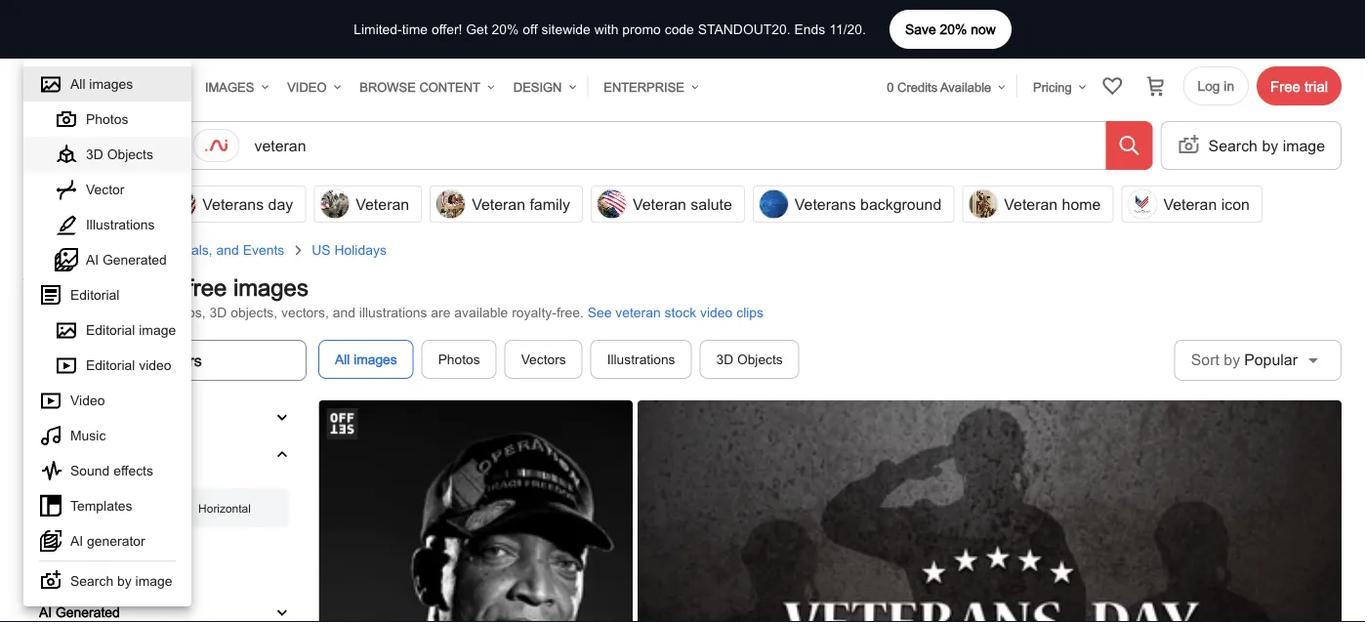 Task type: vqa. For each thing, say whether or not it's contained in the screenshot.
See veterans day stock video clips link
no



Task type: locate. For each thing, give the bounding box(es) containing it.
2 horizontal spatial ai
[[86, 252, 99, 268]]

video up offset images
[[70, 393, 105, 408]]

and
[[216, 242, 239, 257], [333, 305, 356, 320]]

limited-
[[354, 21, 402, 37]]

1 horizontal spatial 3d objects
[[717, 351, 783, 367]]

stock up illustrations 'link'
[[665, 305, 697, 320]]

1 vertical spatial editorial
[[86, 322, 135, 338]]

images inside option
[[89, 76, 133, 92]]

3d objects inside 3d objects 'option'
[[86, 147, 153, 162]]

orientations
[[66, 501, 126, 514]]

all inside button
[[50, 501, 63, 514]]

generated down illustrations option
[[103, 252, 167, 268]]

illustrations down searches:
[[86, 217, 155, 233]]

0 vertical spatial editorial
[[70, 287, 120, 303]]

vector option
[[23, 172, 192, 207]]

search by image inside option
[[70, 574, 172, 589]]

all images for all images option
[[70, 76, 133, 92]]

veterans
[[203, 195, 264, 213], [795, 195, 857, 213]]

and right vectors,
[[333, 305, 356, 320]]

veteran family
[[472, 195, 571, 213]]

veteran for royalty-
[[23, 274, 104, 300]]

0 vertical spatial 3d objects
[[86, 147, 153, 162]]

1 vertical spatial ai generated
[[39, 604, 120, 619]]

0 horizontal spatial 3d
[[86, 147, 103, 162]]

2 stock from the left
[[665, 305, 697, 320]]

image for search by image option at bottom
[[135, 574, 172, 589]]

veteran right veteran icon
[[356, 195, 410, 213]]

images link up ai powered search image in the top left of the page
[[197, 67, 272, 106]]

image up ai generated "button"
[[135, 574, 172, 589]]

0 vertical spatial images link
[[197, 67, 272, 106]]

20% left now
[[940, 21, 968, 37]]

holidays
[[335, 242, 387, 257]]

get
[[466, 21, 488, 37]]

0 vertical spatial search by image
[[1209, 136, 1326, 154]]

2 vertical spatial 3d
[[717, 351, 734, 367]]

veterans right veterans background 'image'
[[795, 195, 857, 213]]

images
[[89, 76, 133, 92], [92, 136, 142, 154], [233, 274, 309, 300], [354, 351, 397, 367], [79, 408, 123, 424]]

by down generator
[[117, 574, 132, 589]]

1 20% from the left
[[940, 21, 968, 37]]

available
[[941, 79, 992, 94]]

1 horizontal spatial photos
[[438, 351, 480, 367]]

editorial for editorial video
[[86, 358, 135, 373]]

effects
[[113, 463, 153, 479]]

objects,
[[231, 305, 278, 320]]

veteran for family
[[472, 195, 526, 213]]

veteran up 'editorial image'
[[76, 305, 122, 320]]

1 vertical spatial image
[[139, 322, 176, 338]]

veteran icon button
[[1122, 186, 1263, 223]]

1 horizontal spatial veterans
[[795, 195, 857, 213]]

0 vertical spatial objects
[[107, 147, 153, 162]]

1 vertical spatial illustrations
[[607, 351, 676, 367]]

0 horizontal spatial 3d objects
[[86, 147, 153, 162]]

search by image
[[1209, 136, 1326, 154], [70, 574, 172, 589]]

ai down vertical button
[[39, 604, 52, 619]]

0 vertical spatial video
[[287, 79, 327, 94]]

0 credits available link
[[880, 67, 1009, 106]]

0 horizontal spatial veterans
[[203, 195, 264, 213]]

templates option
[[23, 489, 192, 524]]

save 20% now
[[906, 21, 996, 37]]

save
[[906, 21, 937, 37]]

search down vertical
[[70, 574, 113, 589]]

objects down the clips
[[738, 351, 783, 367]]

photos inside option
[[86, 111, 128, 127]]

images down 'related'
[[23, 242, 68, 257]]

20%
[[940, 21, 968, 37], [492, 21, 519, 37]]

0 vertical spatial all images
[[70, 76, 133, 92]]

objects
[[107, 147, 153, 162], [738, 351, 783, 367]]

1 horizontal spatial 20%
[[940, 21, 968, 37]]

1 horizontal spatial search by image
[[1209, 136, 1326, 154]]

veteran
[[356, 195, 410, 213], [472, 195, 526, 213], [633, 195, 687, 213], [1005, 195, 1058, 213], [1164, 195, 1218, 213], [23, 274, 104, 300]]

search by image inside button
[[1209, 136, 1326, 154]]

free trial button
[[1258, 66, 1342, 106]]

illustrations option
[[23, 207, 192, 242]]

0 vertical spatial images
[[205, 79, 254, 94]]

1 vertical spatial photos
[[438, 351, 480, 367]]

icon
[[1222, 195, 1251, 213]]

ai generated down illustrations option
[[86, 252, 167, 268]]

0 horizontal spatial objects
[[107, 147, 153, 162]]

ai powered search image
[[205, 134, 228, 157]]

3d
[[86, 147, 103, 162], [210, 305, 227, 320], [717, 351, 734, 367]]

search up the icon
[[1209, 136, 1258, 154]]

veteran icon image
[[1128, 189, 1158, 219]]

0 horizontal spatial 20%
[[492, 21, 519, 37]]

2 vertical spatial by
[[117, 574, 132, 589]]

related
[[23, 195, 77, 213]]

3d down see veteran stock video clips link
[[717, 351, 734, 367]]

all images inside dropdown button
[[70, 136, 142, 154]]

veteran up 315,509
[[23, 274, 104, 300]]

horizontal
[[198, 501, 251, 514]]

0 horizontal spatial photos
[[86, 111, 128, 127]]

ai up vertical
[[70, 533, 83, 549]]

royalty- up photos, in the left of the page
[[110, 274, 187, 300]]

ai generated button
[[24, 594, 306, 622]]

veteran for salute
[[633, 195, 687, 213]]

1 horizontal spatial royalty-
[[512, 305, 557, 320]]

images up objects,
[[233, 274, 309, 300]]

by for search by image option at bottom
[[117, 574, 132, 589]]

royalty-
[[110, 274, 187, 300], [512, 305, 557, 320]]

time
[[402, 21, 428, 37]]

video left the browse
[[287, 79, 327, 94]]

browse content link
[[352, 67, 498, 106]]

1 vertical spatial ai
[[70, 533, 83, 549]]

are
[[431, 305, 451, 320]]

veteran left the icon
[[1164, 195, 1218, 213]]

3d inside 3d objects link
[[717, 351, 734, 367]]

by inside button
[[1263, 136, 1279, 154]]

0 horizontal spatial royalty-
[[110, 274, 187, 300]]

editorial inside option
[[86, 358, 135, 373]]

stock up 'editorial image'
[[126, 305, 157, 320]]

editorial
[[70, 287, 120, 303], [86, 322, 135, 338], [86, 358, 135, 373]]

editorial video option
[[23, 348, 192, 383]]

search
[[1209, 136, 1258, 154], [70, 574, 113, 589]]

2 vertical spatial image
[[135, 574, 172, 589]]

list box
[[23, 59, 192, 607]]

veteran right veteran home image
[[1005, 195, 1058, 213]]

illustrations down see veteran stock video clips link
[[607, 351, 676, 367]]

search for search by image button
[[1209, 136, 1258, 154]]

ai generator option
[[23, 524, 192, 559]]

image
[[1284, 136, 1326, 154], [139, 322, 176, 338], [135, 574, 172, 589]]

search by image for search by image button
[[1209, 136, 1326, 154]]

veterans left 'day'
[[203, 195, 264, 213]]

vectors
[[521, 351, 566, 367]]

0 vertical spatial video
[[701, 305, 733, 320]]

1 veterans from the left
[[203, 195, 264, 213]]

1 vertical spatial search
[[70, 574, 113, 589]]

images link down 'related'
[[23, 242, 68, 257]]

0 horizontal spatial veteran
[[76, 305, 122, 320]]

0 vertical spatial ai
[[86, 252, 99, 268]]

1 vertical spatial 3d
[[210, 305, 227, 320]]

search inside button
[[1209, 136, 1258, 154]]

1 horizontal spatial search
[[1209, 136, 1258, 154]]

ai generator
[[70, 533, 145, 549]]

3d objects down photos option
[[86, 147, 153, 162]]

ai generated down search by image option at bottom
[[39, 604, 120, 619]]

3d inside 3d objects 'option'
[[86, 147, 103, 162]]

0 horizontal spatial and
[[216, 242, 239, 257]]

search by image down generator
[[70, 574, 172, 589]]

0 horizontal spatial images
[[23, 242, 68, 257]]

all images option
[[23, 66, 192, 102]]

offset images button
[[24, 398, 306, 435]]

asset silhouettes of soldiers saluting with veterans day honoring all who served inscription on rusty iron background. american holiday typography poster. banner, flyer, sticker, greeting card, postcard. image
[[638, 401, 1346, 622]]

image inside button
[[1284, 136, 1326, 154]]

sound
[[70, 463, 110, 479]]

image up filters 'button'
[[139, 322, 176, 338]]

holidays, festivals, and events link
[[95, 242, 285, 257]]

log in link
[[1184, 66, 1250, 106]]

festivals,
[[155, 242, 213, 257]]

1 horizontal spatial illustrations
[[607, 351, 676, 367]]

us
[[312, 242, 331, 257]]

image inside option
[[139, 322, 176, 338]]

2 vertical spatial ai
[[39, 604, 52, 619]]

royalty- up vectors
[[512, 305, 557, 320]]

0 vertical spatial illustrations
[[86, 217, 155, 233]]

veteran right the veteran salute image on the left top of page
[[633, 195, 687, 213]]

editorial for editorial image
[[86, 322, 135, 338]]

video down 'editorial image'
[[139, 358, 171, 373]]

1 vertical spatial images link
[[23, 242, 68, 257]]

a veteran poses for a portrait. stock photo image
[[319, 401, 635, 622]]

3d objects link
[[700, 340, 800, 379]]

1 horizontal spatial stock
[[665, 305, 697, 320]]

0 horizontal spatial search
[[70, 574, 113, 589]]

video left the clips
[[701, 305, 733, 320]]

image down free trial
[[1284, 136, 1326, 154]]

1 vertical spatial royalty-
[[512, 305, 557, 320]]

search by image down free
[[1209, 136, 1326, 154]]

veteran inside the veteran royalty-free images 315,509 veteran stock photos, 3d objects, vectors, and illustrations are available royalty-free. see veteran stock video clips
[[23, 274, 104, 300]]

1 vertical spatial generated
[[56, 604, 120, 619]]

1 vertical spatial all images
[[70, 136, 142, 154]]

all left orientations at the bottom left
[[50, 501, 63, 514]]

1 vertical spatial objects
[[738, 351, 783, 367]]

1 horizontal spatial objects
[[738, 351, 783, 367]]

0 horizontal spatial ai
[[39, 604, 52, 619]]

2 horizontal spatial by
[[1263, 136, 1279, 154]]

1 vertical spatial images
[[23, 242, 68, 257]]

2 vertical spatial all images
[[335, 351, 397, 367]]

0 horizontal spatial video
[[70, 393, 105, 408]]

1 vertical spatial and
[[333, 305, 356, 320]]

generated inside ai generated option
[[103, 252, 167, 268]]

0 vertical spatial image
[[1284, 136, 1326, 154]]

11/20.
[[830, 21, 867, 37]]

search by image button
[[1161, 122, 1342, 169]]

1 vertical spatial 3d objects
[[717, 351, 783, 367]]

by for search by image button
[[1263, 136, 1279, 154]]

illustrations inside 'link'
[[607, 351, 676, 367]]

all up vector
[[70, 136, 88, 154]]

0 horizontal spatial images link
[[23, 242, 68, 257]]

pricing
[[1034, 79, 1072, 94]]

stock
[[126, 305, 157, 320], [665, 305, 697, 320]]

0 horizontal spatial illustrations
[[86, 217, 155, 233]]

3d up vector
[[86, 147, 103, 162]]

by right sort
[[1225, 351, 1241, 369]]

all images inside option
[[70, 76, 133, 92]]

vertical
[[69, 552, 107, 565]]

by inside option
[[117, 574, 132, 589]]

option inside list box
[[39, 561, 176, 562]]

veterans background link
[[749, 186, 959, 223]]

veterans inside "link"
[[203, 195, 264, 213]]

all images up vector
[[70, 136, 142, 154]]

images up vector option
[[92, 136, 142, 154]]

sitewide
[[542, 21, 591, 37]]

search inside option
[[70, 574, 113, 589]]

0 vertical spatial search
[[1209, 136, 1258, 154]]

0 vertical spatial generated
[[103, 252, 167, 268]]

orientation
[[39, 446, 106, 461]]

off
[[523, 21, 538, 37]]

illustrations
[[359, 305, 427, 320]]

1 vertical spatial video
[[139, 358, 171, 373]]

veteran right veteran family image
[[472, 195, 526, 213]]

video inside editorial video option
[[139, 358, 171, 373]]

3d objects down the clips
[[717, 351, 783, 367]]

sort
[[1192, 351, 1220, 369]]

generated down search by image option at bottom
[[56, 604, 120, 619]]

1 horizontal spatial video
[[287, 79, 327, 94]]

2 vertical spatial editorial
[[86, 358, 135, 373]]

all orientations button
[[23, 488, 152, 527]]

0 horizontal spatial search by image
[[70, 574, 172, 589]]

vector
[[86, 182, 125, 197]]

20% left off
[[492, 21, 519, 37]]

all up photos option
[[70, 76, 85, 92]]

image inside option
[[135, 574, 172, 589]]

ai down illustrations option
[[86, 252, 99, 268]]

all images down illustrations
[[335, 351, 397, 367]]

promo
[[623, 21, 661, 37]]

veteran home link
[[959, 186, 1118, 223]]

veterans day image
[[166, 189, 197, 219]]

2 horizontal spatial 3d
[[717, 351, 734, 367]]

illustrations link
[[591, 340, 692, 379]]

0 vertical spatial and
[[216, 242, 239, 257]]

0 horizontal spatial video
[[139, 358, 171, 373]]

objects down photos option
[[107, 147, 153, 162]]

veterans day link
[[157, 186, 310, 223]]

ai
[[86, 252, 99, 268], [70, 533, 83, 549], [39, 604, 52, 619]]

all images
[[70, 76, 133, 92], [70, 136, 142, 154], [335, 351, 397, 367]]

2 veterans from the left
[[795, 195, 857, 213]]

1 horizontal spatial video
[[701, 305, 733, 320]]

cart image
[[1145, 74, 1168, 98]]

veteran right see on the left
[[616, 305, 661, 320]]

editorial down editorial image option
[[86, 358, 135, 373]]

option
[[39, 561, 176, 562]]

3d down free
[[210, 305, 227, 320]]

0 horizontal spatial stock
[[126, 305, 157, 320]]

all images up photos option
[[70, 76, 133, 92]]

family
[[530, 195, 571, 213]]

1 vertical spatial video
[[70, 393, 105, 408]]

images up music
[[79, 408, 123, 424]]

events
[[243, 242, 285, 257]]

1 horizontal spatial ai
[[70, 533, 83, 549]]

photos down shutterstock image
[[86, 111, 128, 127]]

ai generated inside ai generated "button"
[[39, 604, 120, 619]]

0 vertical spatial ai generated
[[86, 252, 167, 268]]

images link
[[197, 67, 272, 106], [23, 242, 68, 257]]

editorial down editorial option
[[86, 322, 135, 338]]

by down free
[[1263, 136, 1279, 154]]

0 horizontal spatial by
[[117, 574, 132, 589]]

free
[[1271, 78, 1301, 94]]

images up ai powered search image in the top left of the page
[[205, 79, 254, 94]]

0 vertical spatial 3d
[[86, 147, 103, 162]]

offset by shutterstock image
[[327, 408, 358, 440]]

0 vertical spatial by
[[1263, 136, 1279, 154]]

and left "events"
[[216, 242, 239, 257]]

1 horizontal spatial and
[[333, 305, 356, 320]]

photos option
[[23, 102, 192, 137]]

1 horizontal spatial veteran
[[616, 305, 661, 320]]

editorial down ai generated option
[[70, 287, 120, 303]]

images up photos option
[[89, 76, 133, 92]]

0 vertical spatial photos
[[86, 111, 128, 127]]

clips
[[737, 305, 764, 320]]

collections image
[[1102, 74, 1125, 98]]

1 vertical spatial search by image
[[70, 574, 172, 589]]

ai generated
[[86, 252, 167, 268], [39, 604, 120, 619]]

photos down are on the left
[[438, 351, 480, 367]]

veteran icon link
[[1118, 186, 1267, 223]]

1 horizontal spatial by
[[1225, 351, 1241, 369]]

by
[[1263, 136, 1279, 154], [1225, 351, 1241, 369], [117, 574, 132, 589]]

1 horizontal spatial 3d
[[210, 305, 227, 320]]

search for search by image option at bottom
[[70, 574, 113, 589]]



Task type: describe. For each thing, give the bounding box(es) containing it.
and inside the veteran royalty-free images 315,509 veteran stock photos, 3d objects, vectors, and illustrations are available royalty-free. see veteran stock video clips
[[333, 305, 356, 320]]

ai generated option
[[23, 242, 192, 277]]

offset
[[39, 408, 75, 424]]

3d objects inside 3d objects link
[[717, 351, 783, 367]]

sound effects
[[70, 463, 153, 479]]

see
[[588, 305, 612, 320]]

veterans for veterans background
[[795, 195, 857, 213]]

ai for ai generator option
[[70, 533, 83, 549]]

shutterstock image
[[23, 74, 182, 98]]

veteran royalty-free images 315,509 veteran stock photos, 3d objects, vectors, and illustrations are available royalty-free. see veteran stock video clips
[[23, 274, 764, 320]]

video link
[[280, 67, 344, 106]]

templates
[[70, 498, 132, 514]]

veteran family button
[[430, 186, 583, 223]]

video inside option
[[70, 393, 105, 408]]

all inside option
[[70, 76, 85, 92]]

offset images
[[39, 408, 123, 424]]

editorial image
[[86, 322, 176, 338]]

orientation button
[[24, 435, 306, 472]]

veterans background button
[[753, 186, 955, 223]]

music
[[70, 428, 106, 444]]

available
[[455, 305, 508, 320]]

silhouettes of soldiers saluting with veterans day honoring all who served inscription on rusty iron background. american holiday typography poster. banner, flyer, sticker, greeting card, postcard. stock photo image
[[638, 401, 1346, 622]]

all up offset by shutterstock icon at left
[[335, 351, 350, 367]]

illustrations inside option
[[86, 217, 155, 233]]

editorial image option
[[23, 313, 192, 348]]

0 credits available
[[888, 79, 992, 94]]

all images for all images dropdown button
[[70, 136, 142, 154]]

ai for ai generated option
[[86, 252, 99, 268]]

1 vertical spatial by
[[1225, 351, 1241, 369]]

veterans for veterans day
[[203, 195, 264, 213]]

browse
[[360, 79, 416, 94]]

veteran inside "link"
[[356, 195, 410, 213]]

horizontal button
[[160, 488, 289, 527]]

all inside dropdown button
[[70, 136, 88, 154]]

design
[[514, 79, 562, 94]]

filters
[[160, 351, 202, 369]]

search image
[[1118, 134, 1142, 157]]

all images button
[[23, 122, 189, 169]]

all orientations
[[50, 501, 126, 514]]

ai generated inside ai generated option
[[86, 252, 167, 268]]

holidays,
[[95, 242, 151, 257]]

images inside the veteran royalty-free images 315,509 veteran stock photos, 3d objects, vectors, and illustrations are available royalty-free. see veteran stock video clips
[[233, 274, 309, 300]]

in
[[1225, 78, 1235, 94]]

1 stock from the left
[[126, 305, 157, 320]]

home
[[1063, 195, 1102, 213]]

offset by shutterstock image
[[327, 408, 358, 440]]

save 20% now link
[[890, 10, 1012, 49]]

veteran image
[[320, 189, 350, 219]]

veteran home
[[1005, 195, 1102, 213]]

1 horizontal spatial images
[[205, 79, 254, 94]]

veteran family image
[[436, 189, 466, 219]]

0 vertical spatial royalty-
[[110, 274, 187, 300]]

2 veteran from the left
[[616, 305, 661, 320]]

3d inside the veteran royalty-free images 315,509 veteran stock photos, 3d objects, vectors, and illustrations are available royalty-free. see veteran stock video clips
[[210, 305, 227, 320]]

music option
[[23, 418, 192, 453]]

1 veteran from the left
[[76, 305, 122, 320]]

search by image option
[[23, 564, 192, 599]]

editorial video
[[86, 358, 171, 373]]

veteran for home
[[1005, 195, 1058, 213]]

us holidays
[[312, 242, 387, 257]]

vertical button
[[23, 539, 152, 578]]

sound effects option
[[23, 453, 192, 489]]

standout20.
[[698, 21, 791, 37]]

images down illustrations
[[354, 351, 397, 367]]

veteran for icon
[[1164, 195, 1218, 213]]

free trial
[[1271, 78, 1329, 94]]

veterans background image
[[759, 189, 789, 219]]

content
[[420, 79, 481, 94]]

1 horizontal spatial images link
[[197, 67, 272, 106]]

free
[[187, 274, 227, 300]]

editorial for editorial
[[70, 287, 120, 303]]

veteran salute image
[[597, 189, 627, 219]]

asset a veteran poses for a portrait. image
[[319, 401, 635, 622]]

trial
[[1305, 78, 1329, 94]]

offer!
[[432, 21, 463, 37]]

see veteran stock video clips link
[[588, 305, 764, 320]]

related searches:
[[23, 195, 149, 213]]

all images link
[[319, 340, 414, 379]]

generator
[[87, 533, 145, 549]]

photos,
[[161, 305, 206, 320]]

ends
[[795, 21, 826, 37]]

list box containing all images
[[23, 59, 192, 607]]

video option
[[23, 383, 192, 418]]

0
[[888, 79, 895, 94]]

veteran home image
[[969, 189, 999, 219]]

2 20% from the left
[[492, 21, 519, 37]]

credits
[[898, 79, 938, 94]]

veterans day button
[[161, 186, 306, 223]]

vectors,
[[281, 305, 329, 320]]

salute
[[691, 195, 733, 213]]

generated inside ai generated "button"
[[56, 604, 120, 619]]

free.
[[557, 305, 584, 320]]

ai inside "button"
[[39, 604, 52, 619]]

objects inside 'option'
[[107, 147, 153, 162]]

day
[[268, 195, 293, 213]]

veteran salute button
[[591, 186, 745, 223]]

filters button
[[23, 340, 307, 381]]

photos link
[[422, 340, 497, 379]]

video inside the veteran royalty-free images 315,509 veteran stock photos, 3d objects, vectors, and illustrations are available royalty-free. see veteran stock video clips
[[701, 305, 733, 320]]

veterans day
[[203, 195, 293, 213]]

code
[[665, 21, 695, 37]]

image for search by image button
[[1284, 136, 1326, 154]]

search by image for search by image option at bottom
[[70, 574, 172, 589]]

enterprise link
[[596, 67, 702, 106]]

20% inside 'save 20% now' link
[[940, 21, 968, 37]]

log
[[1198, 78, 1221, 94]]

browse content
[[360, 79, 481, 94]]

searches:
[[81, 195, 149, 213]]

veteran family link
[[426, 186, 587, 223]]

images inside button
[[79, 408, 123, 424]]

315,509
[[23, 305, 73, 320]]

veteran icon
[[1164, 195, 1251, 213]]

limited-time offer! get 20% off sitewide with promo code standout20. ends 11/20.
[[354, 21, 867, 37]]

holidays, festivals, and events
[[95, 242, 285, 257]]

veteran salute link
[[587, 186, 749, 223]]

veteran link
[[310, 186, 426, 223]]

with
[[595, 21, 619, 37]]

vectors link
[[505, 340, 583, 379]]

images inside dropdown button
[[92, 136, 142, 154]]

3d objects option
[[23, 137, 192, 172]]

now
[[971, 21, 996, 37]]

sort by
[[1192, 351, 1241, 369]]

editorial option
[[23, 277, 192, 313]]

veteran salute
[[633, 195, 733, 213]]

background
[[861, 195, 942, 213]]

veteran button
[[314, 186, 422, 223]]

veterans background
[[795, 195, 942, 213]]



